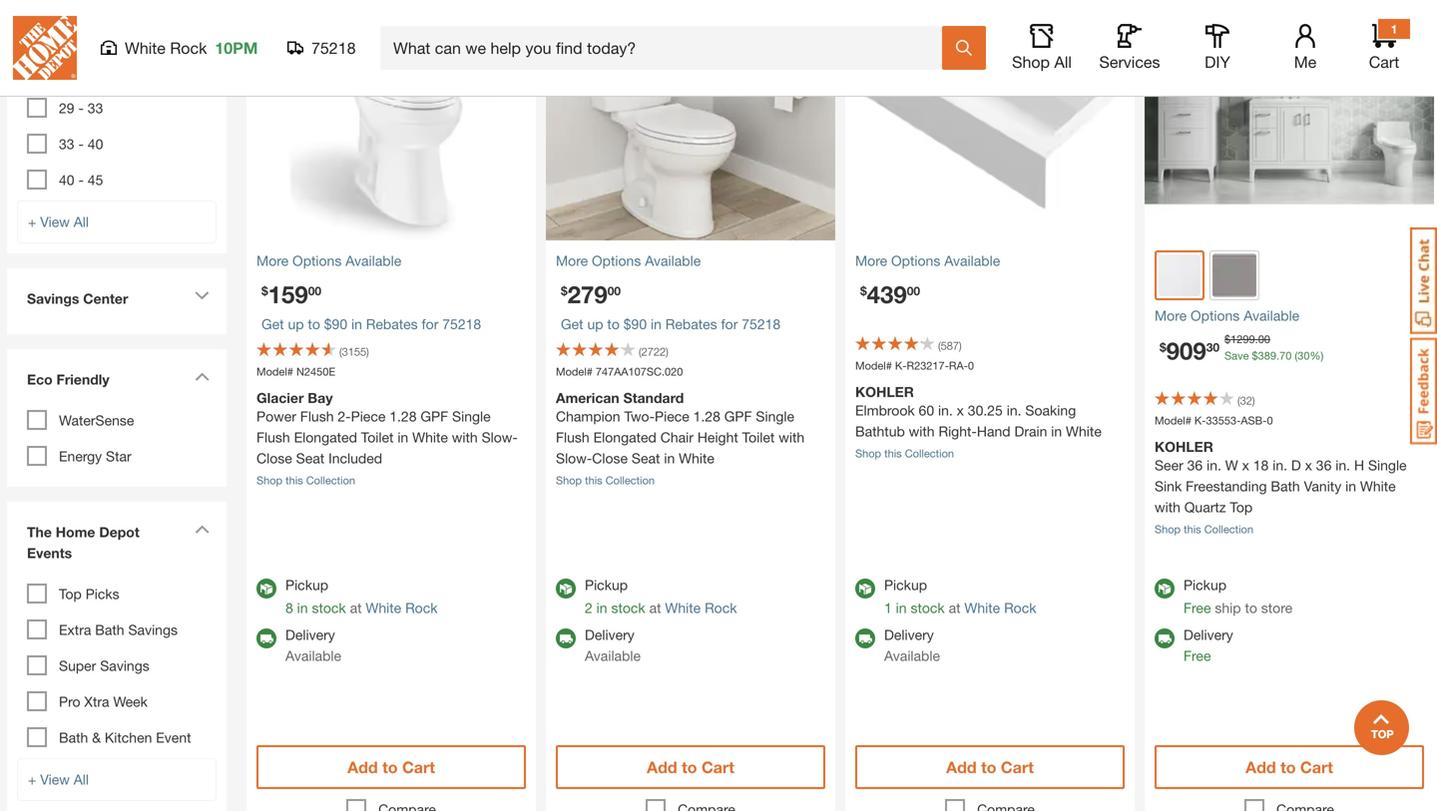 Task type: vqa. For each thing, say whether or not it's contained in the screenshot.
The Bath inside the KOHLER Seer 36 in. W x 18 in. D x 36 in. H Single Sink Freestanding Bath Vanity in White with Quartz Top Shop this Collection
yes



Task type: locate. For each thing, give the bounding box(es) containing it.
all left services
[[1054, 52, 1072, 71]]

collection down two-
[[606, 474, 655, 487]]

$ inside $ 279 00
[[561, 284, 568, 298]]

0 horizontal spatial slow-
[[482, 429, 518, 446]]

toilet right height
[[742, 429, 775, 446]]

gpf right 2-
[[421, 408, 448, 425]]

white rock 10pm
[[125, 38, 258, 57]]

at inside pickup 1 in stock at white rock
[[949, 600, 961, 616]]

more options available link for american standard
[[556, 250, 825, 271]]

2 pickup from the left
[[585, 577, 628, 593]]

in
[[351, 316, 362, 332], [651, 316, 662, 332], [1051, 423, 1062, 440], [398, 429, 408, 446], [664, 450, 675, 467], [1345, 478, 1356, 495], [297, 600, 308, 616], [596, 600, 607, 616], [896, 600, 907, 616]]

rebates up 2722
[[665, 316, 717, 332]]

00 inside $ 159 00
[[308, 284, 321, 298]]

included
[[328, 450, 382, 467]]

1 horizontal spatial piece
[[655, 408, 689, 425]]

in inside kohler elmbrook 60 in. x 30.25 in. soaking bathtub with right-hand drain in white shop this collection
[[1051, 423, 1062, 440]]

1 horizontal spatial bath
[[95, 622, 124, 638]]

0 right r23217- at the top right
[[968, 359, 974, 372]]

seat left included
[[296, 450, 325, 467]]

kohler inside kohler elmbrook 60 in. x 30.25 in. soaking bathtub with right-hand drain in white shop this collection
[[855, 384, 914, 400]]

0 horizontal spatial delivery available
[[285, 627, 341, 664]]

1 horizontal spatial 36
[[1316, 457, 1332, 474]]

4 available for pickup image from the left
[[1155, 579, 1175, 599]]

add for 2 in stock
[[647, 758, 677, 777]]

25 down less
[[59, 64, 74, 80]]

2 horizontal spatial single
[[1368, 457, 1407, 474]]

2 add to cart from the left
[[647, 758, 734, 777]]

4 - from the top
[[78, 172, 84, 188]]

1 horizontal spatial slow-
[[556, 450, 592, 467]]

delivery for free
[[1184, 627, 1233, 643]]

3 add to cart button from the left
[[855, 746, 1125, 789]]

0 horizontal spatial 33
[[59, 136, 74, 152]]

k-
[[895, 359, 907, 372], [1195, 414, 1206, 427]]

1 rebates from the left
[[366, 316, 418, 332]]

0 horizontal spatial single
[[452, 408, 491, 425]]

1 white rock link from the left
[[366, 600, 438, 616]]

available for pickup image
[[256, 579, 276, 599], [556, 579, 576, 599], [855, 579, 875, 599], [1155, 579, 1175, 599]]

elongated down two-
[[593, 429, 657, 446]]

model# k-r23217-ra-0
[[855, 359, 974, 372]]

more options available up $ 439 00
[[855, 252, 1000, 269]]

1 horizontal spatial 1
[[1391, 22, 1398, 36]]

seer 36 in. w x 18 in. d x 36 in. h single sink freestanding bath vanity in white with quartz top image
[[1145, 0, 1434, 241]]

more for kohler
[[855, 252, 887, 269]]

for for 279
[[721, 316, 738, 332]]

all down the 40 - 45
[[74, 214, 89, 230]]

collection inside glacier bay power flush 2-piece 1.28 gpf single flush elongated toilet in white with slow- close seat included shop this collection
[[306, 474, 355, 487]]

elmbrook
[[855, 402, 915, 419]]

shop this collection link down bathtub
[[855, 447, 954, 460]]

collection inside kohler elmbrook 60 in. x 30.25 in. soaking bathtub with right-hand drain in white shop this collection
[[905, 447, 954, 460]]

0 horizontal spatial at
[[350, 600, 362, 616]]

1 + view all from the top
[[28, 214, 89, 230]]

( 32 )
[[1238, 394, 1255, 407]]

1 up from the left
[[288, 316, 304, 332]]

seat down two-
[[632, 450, 660, 467]]

seat
[[296, 450, 325, 467], [632, 450, 660, 467]]

+ view all link down 45
[[17, 201, 217, 244]]

options up $ 439 00
[[891, 252, 940, 269]]

available for pickup image left pickup 8 in stock at white rock
[[256, 579, 276, 599]]

1 1.28 from the left
[[389, 408, 417, 425]]

2 gpf from the left
[[724, 408, 752, 425]]

single inside "kohler seer 36 in. w x 18 in. d x 36 in. h single sink freestanding bath vanity in white with quartz top shop this collection"
[[1368, 457, 1407, 474]]

in inside glacier bay power flush 2-piece 1.28 gpf single flush elongated toilet in white with slow- close seat included shop this collection
[[398, 429, 408, 446]]

stock for 8 in stock
[[312, 600, 346, 616]]

model# 747aa107sc.020
[[556, 365, 683, 378]]

)
[[959, 339, 962, 352], [366, 345, 369, 358], [666, 345, 668, 358], [1252, 394, 1255, 407]]

add
[[347, 758, 378, 777], [647, 758, 677, 777], [946, 758, 977, 777], [1246, 758, 1276, 777]]

available shipping image for 2 in stock
[[556, 629, 576, 649]]

piece up chair
[[655, 408, 689, 425]]

0 vertical spatial top
[[1230, 499, 1253, 515]]

2 + view all from the top
[[28, 772, 89, 788]]

1 vertical spatial view
[[40, 772, 70, 788]]

close inside american standard champion two-piece 1.28 gpf single flush elongated chair height toilet with slow-close seat in white shop this collection
[[592, 450, 628, 467]]

$ down white image
[[1160, 340, 1166, 354]]

sink
[[1155, 478, 1182, 495]]

save
[[1225, 349, 1249, 362]]

this inside kohler elmbrook 60 in. x 30.25 in. soaking bathtub with right-hand drain in white shop this collection
[[884, 447, 902, 460]]

$90
[[324, 316, 347, 332], [624, 316, 647, 332]]

36 right seer
[[1187, 457, 1203, 474]]

00 for 279
[[608, 284, 621, 298]]

2 horizontal spatial x
[[1305, 457, 1312, 474]]

1 vertical spatial savings
[[128, 622, 178, 638]]

get up to $90 in  rebates for 75218 up ( 2722 )
[[561, 316, 781, 332]]

0 vertical spatial 29
[[88, 64, 103, 80]]

2 delivery available from the left
[[585, 627, 641, 664]]

shop this collection link down included
[[256, 474, 355, 487]]

in. left d
[[1273, 457, 1287, 474]]

super savings
[[59, 658, 149, 674]]

1 horizontal spatial 75218
[[442, 316, 481, 332]]

0 horizontal spatial get
[[261, 316, 284, 332]]

3155
[[342, 345, 366, 358]]

add to cart button for 8 in stock
[[256, 746, 526, 789]]

0 horizontal spatial for
[[422, 316, 439, 332]]

30 left save
[[1206, 340, 1220, 354]]

with inside glacier bay power flush 2-piece 1.28 gpf single flush elongated toilet in white with slow- close seat included shop this collection
[[452, 429, 478, 446]]

$ for 159
[[261, 284, 268, 298]]

flush down 'bay'
[[300, 408, 334, 425]]

stock
[[312, 600, 346, 616], [611, 600, 645, 616], [911, 600, 945, 616]]

get down 159
[[261, 316, 284, 332]]

more up 279
[[556, 252, 588, 269]]

model# for 909
[[1155, 414, 1192, 427]]

2 close from the left
[[592, 450, 628, 467]]

1 horizontal spatial .
[[1277, 349, 1280, 362]]

feedback link image
[[1410, 337, 1437, 445]]

stock inside the pickup 2 in stock at white rock
[[611, 600, 645, 616]]

3 stock from the left
[[911, 600, 945, 616]]

2 36 from the left
[[1316, 457, 1332, 474]]

1 at from the left
[[350, 600, 362, 616]]

2 at from the left
[[649, 600, 661, 616]]

add to cart button
[[256, 746, 526, 789], [556, 746, 825, 789], [855, 746, 1125, 789], [1155, 746, 1424, 789]]

eco friendly
[[27, 371, 109, 388]]

- for 25
[[78, 64, 84, 80]]

shop
[[1012, 52, 1050, 71], [855, 447, 881, 460], [256, 474, 283, 487], [556, 474, 582, 487], [1155, 523, 1181, 536]]

0 horizontal spatial 36
[[1187, 457, 1203, 474]]

1 get from the left
[[261, 316, 284, 332]]

rock for pickup 8 in stock at white rock
[[405, 600, 438, 616]]

savings left center
[[27, 290, 79, 307]]

2 horizontal spatial delivery available
[[884, 627, 940, 664]]

savings up the week
[[100, 658, 149, 674]]

1 vertical spatial all
[[74, 214, 89, 230]]

shop inside "kohler seer 36 in. w x 18 in. d x 36 in. h single sink freestanding bath vanity in white with quartz top shop this collection"
[[1155, 523, 1181, 536]]

delivery free
[[1184, 627, 1233, 664]]

stock for 2 in stock
[[611, 600, 645, 616]]

caret icon image for savings center
[[195, 291, 210, 300]]

0 horizontal spatial rebates
[[366, 316, 418, 332]]

+ for bath
[[28, 772, 36, 788]]

options up $ 279 00
[[592, 252, 641, 269]]

1 vertical spatial +
[[28, 772, 36, 788]]

1 piece from the left
[[351, 408, 386, 425]]

1 get up to $90 in  rebates for 75218 from the left
[[261, 316, 481, 332]]

at inside pickup 8 in stock at white rock
[[350, 600, 362, 616]]

single inside american standard champion two-piece 1.28 gpf single flush elongated chair height toilet with slow-close seat in white shop this collection
[[756, 408, 795, 425]]

1 horizontal spatial 33
[[88, 100, 103, 116]]

30 right 70
[[1298, 349, 1310, 362]]

shop this collection link down quartz on the bottom of page
[[1155, 523, 1254, 536]]

0 horizontal spatial $90
[[324, 316, 347, 332]]

available up ( 587 )
[[944, 252, 1000, 269]]

1 toilet from the left
[[361, 429, 394, 446]]

shop inside button
[[1012, 52, 1050, 71]]

3 available for pickup image from the left
[[855, 579, 875, 599]]

1 vertical spatial top
[[59, 586, 82, 602]]

with inside "kohler seer 36 in. w x 18 in. d x 36 in. h single sink freestanding bath vanity in white with quartz top shop this collection"
[[1155, 499, 1181, 515]]

2 for from the left
[[721, 316, 738, 332]]

k- left asb-
[[1195, 414, 1206, 427]]

29 - 33 link
[[59, 100, 103, 116]]

+ view all down the 40 - 45
[[28, 214, 89, 230]]

available down 2
[[585, 648, 641, 664]]

add to cart button for 1 in stock
[[855, 746, 1125, 789]]

00 up model# k-r23217-ra-0
[[907, 284, 920, 298]]

00 inside $ 279 00
[[608, 284, 621, 298]]

the home depot logo image
[[13, 16, 77, 80]]

2 $90 from the left
[[624, 316, 647, 332]]

options up 1299
[[1191, 307, 1240, 324]]

collection inside american standard champion two-piece 1.28 gpf single flush elongated chair height toilet with slow-close seat in white shop this collection
[[606, 474, 655, 487]]

389
[[1258, 349, 1277, 362]]

kohler for seer
[[1155, 439, 1213, 455]]

free inside delivery free
[[1184, 648, 1211, 664]]

stock inside pickup 1 in stock at white rock
[[911, 600, 945, 616]]

1 vertical spatial k-
[[1195, 414, 1206, 427]]

pickup inside pickup free ship to store
[[1184, 577, 1227, 593]]

0 horizontal spatial up
[[288, 316, 304, 332]]

4 add from the left
[[1246, 758, 1276, 777]]

pickup inside the pickup 2 in stock at white rock
[[585, 577, 628, 593]]

shop all button
[[1010, 24, 1074, 72]]

1.28 inside american standard champion two-piece 1.28 gpf single flush elongated chair height toilet with slow-close seat in white shop this collection
[[693, 408, 720, 425]]

2 horizontal spatial at
[[949, 600, 961, 616]]

40
[[88, 136, 103, 152], [59, 172, 74, 188]]

x inside kohler elmbrook 60 in. x 30.25 in. soaking bathtub with right-hand drain in white shop this collection
[[957, 402, 964, 419]]

mohair grey image
[[1213, 253, 1257, 297]]

1 horizontal spatial white rock link
[[665, 600, 737, 616]]

rock inside pickup 1 in stock at white rock
[[1004, 600, 1036, 616]]

1 horizontal spatial seat
[[632, 450, 660, 467]]

2 + view all link from the top
[[17, 759, 217, 801]]

2 rebates from the left
[[665, 316, 717, 332]]

2 piece from the left
[[655, 408, 689, 425]]

for for 159
[[422, 316, 439, 332]]

0 horizontal spatial piece
[[351, 408, 386, 425]]

1 vertical spatial kohler
[[1155, 439, 1213, 455]]

0 horizontal spatial toilet
[[361, 429, 394, 446]]

view down pro
[[40, 772, 70, 788]]

1 horizontal spatial 29
[[88, 64, 103, 80]]

2 available shipping image from the left
[[556, 629, 576, 649]]

25 right than
[[123, 28, 139, 44]]

1 stock from the left
[[312, 600, 346, 616]]

view down the 40 - 45
[[40, 214, 70, 230]]

options up $ 159 00 at the left of the page
[[292, 252, 342, 269]]

1 add from the left
[[347, 758, 378, 777]]

$ 439 00
[[860, 280, 920, 308]]

1 horizontal spatial 40
[[88, 136, 103, 152]]

0 vertical spatial 25
[[123, 28, 139, 44]]

extra bath savings link
[[59, 622, 178, 638]]

savings up 'super savings'
[[128, 622, 178, 638]]

2 add to cart button from the left
[[556, 746, 825, 789]]

2 caret icon image from the top
[[195, 372, 210, 381]]

savings center
[[27, 290, 128, 307]]

1 + view all link from the top
[[17, 201, 217, 244]]

flush
[[300, 408, 334, 425], [256, 429, 290, 446], [556, 429, 590, 446]]

(
[[938, 339, 941, 352], [339, 345, 342, 358], [639, 345, 641, 358], [1295, 349, 1298, 362], [1238, 394, 1240, 407]]

1 horizontal spatial kohler
[[1155, 439, 1213, 455]]

elongated down 2-
[[294, 429, 357, 446]]

chair
[[660, 429, 694, 446]]

at for 2 in stock
[[649, 600, 661, 616]]

gpf
[[421, 408, 448, 425], [724, 408, 752, 425]]

more options available link for kohler
[[855, 250, 1125, 271]]

kohler
[[855, 384, 914, 400], [1155, 439, 1213, 455]]

1 horizontal spatial gpf
[[724, 408, 752, 425]]

available for pickup image for free
[[1155, 579, 1175, 599]]

33
[[88, 100, 103, 116], [59, 136, 74, 152]]

2 horizontal spatial flush
[[556, 429, 590, 446]]

1 horizontal spatial for
[[721, 316, 738, 332]]

36 up vanity
[[1316, 457, 1332, 474]]

up
[[288, 316, 304, 332], [587, 316, 603, 332]]

delivery available for 8
[[285, 627, 341, 664]]

this
[[884, 447, 902, 460], [286, 474, 303, 487], [585, 474, 602, 487], [1184, 523, 1201, 536]]

40 up 45
[[88, 136, 103, 152]]

1 seat from the left
[[296, 450, 325, 467]]

3 add from the left
[[946, 758, 977, 777]]

more options available for glacier
[[256, 252, 401, 269]]

free inside pickup free ship to store
[[1184, 600, 1211, 616]]

more options available up $ 159 00 at the left of the page
[[256, 252, 401, 269]]

1 horizontal spatial 0
[[1267, 414, 1273, 427]]

909
[[1166, 336, 1206, 365]]

0 horizontal spatial 0
[[968, 359, 974, 372]]

rebates
[[366, 316, 418, 332], [665, 316, 717, 332]]

1 free from the top
[[1184, 600, 1211, 616]]

1 horizontal spatial rebates
[[665, 316, 717, 332]]

toilet
[[361, 429, 394, 446], [742, 429, 775, 446]]

1 caret icon image from the top
[[195, 291, 210, 300]]

get up to $90 in  rebates for 75218 for 279
[[561, 316, 781, 332]]

1 inside cart 1
[[1391, 22, 1398, 36]]

1 horizontal spatial elongated
[[593, 429, 657, 446]]

1 for from the left
[[422, 316, 439, 332]]

0 horizontal spatial .
[[1255, 333, 1258, 346]]

flush inside american standard champion two-piece 1.28 gpf single flush elongated chair height toilet with slow-close seat in white shop this collection
[[556, 429, 590, 446]]

1 - from the top
[[78, 64, 84, 80]]

1 horizontal spatial stock
[[611, 600, 645, 616]]

2 stock from the left
[[611, 600, 645, 616]]

1 horizontal spatial 1.28
[[693, 408, 720, 425]]

this inside "kohler seer 36 in. w x 18 in. d x 36 in. h single sink freestanding bath vanity in white with quartz top shop this collection"
[[1184, 523, 1201, 536]]

shop this collection link for 279
[[556, 474, 655, 487]]

75218 inside button
[[311, 38, 356, 57]]

energy star
[[59, 448, 131, 465]]

0 horizontal spatial white rock link
[[366, 600, 438, 616]]

1 add to cart button from the left
[[256, 746, 526, 789]]

0 vertical spatial caret icon image
[[195, 291, 210, 300]]

elmbrook 60 in. x 30.25 in. soaking bathtub with right-hand drain in white image
[[845, 0, 1135, 241]]

2 1.28 from the left
[[693, 408, 720, 425]]

delivery available down 2
[[585, 627, 641, 664]]

0 vertical spatial slow-
[[482, 429, 518, 446]]

+ view all
[[28, 214, 89, 230], [28, 772, 89, 788]]

75218
[[311, 38, 356, 57], [442, 316, 481, 332], [742, 316, 781, 332]]

add to cart for 2 in stock
[[647, 758, 734, 777]]

2 free from the top
[[1184, 648, 1211, 664]]

available for pickup image for 8 in stock
[[256, 579, 276, 599]]

0 horizontal spatial close
[[256, 450, 292, 467]]

$ up save
[[1225, 333, 1231, 346]]

0 horizontal spatial gpf
[[421, 408, 448, 425]]

all for top picks
[[74, 772, 89, 788]]

3 white rock link from the left
[[965, 600, 1036, 616]]

services
[[1099, 52, 1160, 71]]

29 - 33
[[59, 100, 103, 116]]

model# n2450e
[[256, 365, 335, 378]]

x right d
[[1305, 457, 1312, 474]]

1 vertical spatial 0
[[1267, 414, 1273, 427]]

33 up 40 - 45 link
[[59, 136, 74, 152]]

kohler up elmbrook
[[855, 384, 914, 400]]

2 get up to $90 in  rebates for 75218 button from the left
[[561, 316, 781, 332]]

1 delivery from the left
[[285, 627, 335, 643]]

the home depot events
[[27, 524, 139, 561]]

kohler up seer
[[1155, 439, 1213, 455]]

0 vertical spatial +
[[28, 214, 36, 230]]

at inside the pickup 2 in stock at white rock
[[649, 600, 661, 616]]

piece up included
[[351, 408, 386, 425]]

white inside pickup 8 in stock at white rock
[[366, 600, 401, 616]]

freestanding
[[1186, 478, 1267, 495]]

2 horizontal spatial white rock link
[[965, 600, 1036, 616]]

power flush 2-piece 1.28 gpf single flush elongated toilet in white with slow-close seat included image
[[247, 0, 536, 241]]

available for pickup image for 2 in stock
[[556, 579, 576, 599]]

1 horizontal spatial get
[[561, 316, 583, 332]]

$ 279 00
[[561, 280, 621, 308]]

$90 for 279
[[624, 316, 647, 332]]

2 add from the left
[[647, 758, 677, 777]]

more options available link up ( 587 )
[[855, 250, 1125, 271]]

2 seat from the left
[[632, 450, 660, 467]]

3 pickup from the left
[[884, 577, 927, 593]]

more options available up $ 279 00
[[556, 252, 701, 269]]

0 horizontal spatial x
[[957, 402, 964, 419]]

view for 40 - 45
[[40, 214, 70, 230]]

0 horizontal spatial flush
[[256, 429, 290, 446]]

+ view all for bath & kitchen event
[[28, 772, 89, 788]]

standard
[[623, 390, 684, 406]]

gpf up height
[[724, 408, 752, 425]]

me button
[[1274, 24, 1337, 72]]

4 delivery from the left
[[1184, 627, 1233, 643]]

. left %)
[[1277, 349, 1280, 362]]

0 for x
[[1267, 414, 1273, 427]]

to inside pickup free ship to store
[[1245, 600, 1257, 616]]

1 vertical spatial slow-
[[556, 450, 592, 467]]

1 horizontal spatial close
[[592, 450, 628, 467]]

1 available for pickup image from the left
[[256, 579, 276, 599]]

rock for pickup 2 in stock at white rock
[[705, 600, 737, 616]]

caret icon image inside savings center link
[[195, 291, 210, 300]]

2 get up to $90 in  rebates for 75218 from the left
[[561, 316, 781, 332]]

1 gpf from the left
[[421, 408, 448, 425]]

bath inside "kohler seer 36 in. w x 18 in. d x 36 in. h single sink freestanding bath vanity in white with quartz top shop this collection"
[[1271, 478, 1300, 495]]

collection
[[905, 447, 954, 460], [306, 474, 355, 487], [606, 474, 655, 487], [1204, 523, 1254, 536]]

2 - from the top
[[78, 100, 84, 116]]

delivery down 8 at the left bottom of page
[[285, 627, 335, 643]]

kohler inside "kohler seer 36 in. w x 18 in. d x 36 in. h single sink freestanding bath vanity in white with quartz top shop this collection"
[[1155, 439, 1213, 455]]

to
[[308, 316, 320, 332], [607, 316, 620, 332], [1245, 600, 1257, 616], [382, 758, 398, 777], [682, 758, 697, 777], [981, 758, 997, 777], [1281, 758, 1296, 777]]

toilet inside american standard champion two-piece 1.28 gpf single flush elongated chair height toilet with slow-close seat in white shop this collection
[[742, 429, 775, 446]]

1 available shipping image from the left
[[256, 629, 276, 649]]

for
[[422, 316, 439, 332], [721, 316, 738, 332]]

1 $90 from the left
[[324, 316, 347, 332]]

$ up model# k-r23217-ra-0
[[860, 284, 867, 298]]

more options available link up 3155
[[256, 250, 526, 271]]

flush down 'champion'
[[556, 429, 590, 446]]

bath left &
[[59, 730, 88, 746]]

free left the ship
[[1184, 600, 1211, 616]]

0 vertical spatial 1
[[1391, 22, 1398, 36]]

$ for 279
[[561, 284, 568, 298]]

0 vertical spatial bath
[[1271, 478, 1300, 495]]

caret icon image for the home depot events
[[195, 525, 210, 534]]

at for 1 in stock
[[949, 600, 961, 616]]

all inside button
[[1054, 52, 1072, 71]]

get up to $90 in  rebates for 75218 button up ( 2722 )
[[561, 316, 781, 332]]

$ inside $ 159 00
[[261, 284, 268, 298]]

get up to $90 in  rebates for 75218 button for 279
[[561, 316, 781, 332]]

+
[[28, 214, 36, 230], [28, 772, 36, 788]]

2 white rock link from the left
[[665, 600, 737, 616]]

shop left services
[[1012, 52, 1050, 71]]

stock inside pickup 8 in stock at white rock
[[312, 600, 346, 616]]

1 horizontal spatial single
[[756, 408, 795, 425]]

$90 up 3155
[[324, 316, 347, 332]]

( inside '$ 909 30 $ 1299 . 00 save $ 389 . 70 ( 30 %)'
[[1295, 349, 1298, 362]]

1 vertical spatial + view all
[[28, 772, 89, 788]]

view for bath & kitchen event
[[40, 772, 70, 788]]

1 elongated from the left
[[294, 429, 357, 446]]

get up to $90 in  rebates for 75218 button
[[261, 316, 481, 332], [561, 316, 781, 332]]

shop down bathtub
[[855, 447, 881, 460]]

top down freestanding
[[1230, 499, 1253, 515]]

savings
[[27, 290, 79, 307], [128, 622, 178, 638], [100, 658, 149, 674]]

caret icon image for eco friendly
[[195, 372, 210, 381]]

available up 3155
[[346, 252, 401, 269]]

delivery for 2
[[585, 627, 635, 643]]

week
[[113, 694, 148, 710]]

shop all
[[1012, 52, 1072, 71]]

gpf inside american standard champion two-piece 1.28 gpf single flush elongated chair height toilet with slow-close seat in white shop this collection
[[724, 408, 752, 425]]

top
[[1230, 499, 1253, 515], [59, 586, 82, 602]]

get for 159
[[261, 316, 284, 332]]

stock for 1 in stock
[[911, 600, 945, 616]]

more for glacier
[[256, 252, 289, 269]]

piece
[[351, 408, 386, 425], [655, 408, 689, 425]]

get for 279
[[561, 316, 583, 332]]

1 vertical spatial .
[[1277, 349, 1280, 362]]

store
[[1261, 600, 1293, 616]]

single inside glacier bay power flush 2-piece 1.28 gpf single flush elongated toilet in white with slow- close seat included shop this collection
[[452, 408, 491, 425]]

0 vertical spatial 0
[[968, 359, 974, 372]]

rock inside the pickup 2 in stock at white rock
[[705, 600, 737, 616]]

in. left w
[[1207, 457, 1221, 474]]

0 vertical spatial view
[[40, 214, 70, 230]]

1 horizontal spatial toilet
[[742, 429, 775, 446]]

delivery down the ship
[[1184, 627, 1233, 643]]

caret icon image inside eco friendly link
[[195, 372, 210, 381]]

3 at from the left
[[949, 600, 961, 616]]

2 + from the top
[[28, 772, 36, 788]]

0 horizontal spatial k-
[[895, 359, 907, 372]]

1 horizontal spatial $90
[[624, 316, 647, 332]]

cart for pickup 1 in stock at white rock
[[1001, 758, 1034, 777]]

more options available link up ( 2722 )
[[556, 250, 825, 271]]

4 pickup from the left
[[1184, 577, 1227, 593]]

flush down power
[[256, 429, 290, 446]]

caret icon image inside the home depot events link
[[195, 525, 210, 534]]

up for 279
[[587, 316, 603, 332]]

- left 45
[[78, 172, 84, 188]]

1 horizontal spatial delivery available
[[585, 627, 641, 664]]

4 add to cart button from the left
[[1155, 746, 1424, 789]]

1 delivery available from the left
[[285, 627, 341, 664]]

services button
[[1098, 24, 1162, 72]]

2 get from the left
[[561, 316, 583, 332]]

more options available link
[[256, 250, 526, 271], [556, 250, 825, 271], [855, 250, 1125, 271], [1155, 305, 1424, 326]]

1.28 right 2-
[[389, 408, 417, 425]]

white rock link for pickup 1 in stock at white rock
[[965, 600, 1036, 616]]

2 up from the left
[[587, 316, 603, 332]]

2 elongated from the left
[[593, 429, 657, 446]]

33 - 40 link
[[59, 136, 103, 152]]

1 vertical spatial free
[[1184, 648, 1211, 664]]

0 horizontal spatial get up to $90 in  rebates for 75218
[[261, 316, 481, 332]]

587
[[941, 339, 959, 352]]

bath right extra
[[95, 622, 124, 638]]

rebates up ( 3155 ) on the left top of the page
[[366, 316, 418, 332]]

2 vertical spatial all
[[74, 772, 89, 788]]

white rock link
[[366, 600, 438, 616], [665, 600, 737, 616], [965, 600, 1036, 616]]

3 add to cart from the left
[[946, 758, 1034, 777]]

2 horizontal spatial available shipping image
[[855, 629, 875, 649]]

3 delivery from the left
[[884, 627, 934, 643]]

) for 909
[[1252, 394, 1255, 407]]

25 - 29
[[59, 64, 103, 80]]

0 horizontal spatial 1.28
[[389, 408, 417, 425]]

caret icon image right the depot
[[195, 525, 210, 534]]

1 view from the top
[[40, 214, 70, 230]]

available shipping image
[[256, 629, 276, 649], [556, 629, 576, 649], [855, 629, 875, 649]]

1 vertical spatial caret icon image
[[195, 372, 210, 381]]

rock inside pickup 8 in stock at white rock
[[405, 600, 438, 616]]

energy
[[59, 448, 102, 465]]

2 delivery from the left
[[585, 627, 635, 643]]

model# up glacier on the left
[[256, 365, 293, 378]]

( for 279
[[639, 345, 641, 358]]

more options available for american
[[556, 252, 701, 269]]

1 add to cart from the left
[[347, 758, 435, 777]]

3 delivery available from the left
[[884, 627, 940, 664]]

caret icon image
[[195, 291, 210, 300], [195, 372, 210, 381], [195, 525, 210, 534]]

1 get up to $90 in  rebates for 75218 button from the left
[[261, 316, 481, 332]]

eco friendly link
[[17, 359, 217, 405]]

2 vertical spatial caret icon image
[[195, 525, 210, 534]]

1 horizontal spatial available shipping image
[[556, 629, 576, 649]]

close down power
[[256, 450, 292, 467]]

shop this collection link for 909
[[1155, 523, 1254, 536]]

more options available link up 70
[[1155, 305, 1424, 326]]

k- up elmbrook
[[895, 359, 907, 372]]

1 vertical spatial 33
[[59, 136, 74, 152]]

25 - 29 link
[[59, 64, 103, 80]]

all down bath & kitchen event link
[[74, 772, 89, 788]]

00 inside $ 439 00
[[907, 284, 920, 298]]

0 horizontal spatial 1
[[884, 600, 892, 616]]

white image
[[1159, 254, 1201, 296]]

seer
[[1155, 457, 1183, 474]]

2 vertical spatial bath
[[59, 730, 88, 746]]

elongated inside american standard champion two-piece 1.28 gpf single flush elongated chair height toilet with slow-close seat in white shop this collection
[[593, 429, 657, 446]]

1 horizontal spatial 25
[[123, 28, 139, 44]]

rock for pickup 1 in stock at white rock
[[1004, 600, 1036, 616]]

1 vertical spatial 40
[[59, 172, 74, 188]]

$90 up ( 2722 )
[[624, 316, 647, 332]]

in. left "h"
[[1336, 457, 1350, 474]]

&
[[92, 730, 101, 746]]

3 caret icon image from the top
[[195, 525, 210, 534]]

1 vertical spatial 1
[[884, 600, 892, 616]]

1 inside pickup 1 in stock at white rock
[[884, 600, 892, 616]]

seat inside glacier bay power flush 2-piece 1.28 gpf single flush elongated toilet in white with slow- close seat included shop this collection
[[296, 450, 325, 467]]

pickup inside pickup 1 in stock at white rock
[[884, 577, 927, 593]]

$ up model# 747aa107sc.020
[[561, 284, 568, 298]]

k- for 60
[[895, 359, 907, 372]]

pickup inside pickup 8 in stock at white rock
[[285, 577, 328, 593]]

caret icon image left 159
[[195, 291, 210, 300]]

2 view from the top
[[40, 772, 70, 788]]

hand
[[977, 423, 1011, 440]]

2 available for pickup image from the left
[[556, 579, 576, 599]]

$ for 909
[[1160, 340, 1166, 354]]

1 + from the top
[[28, 214, 36, 230]]

available shipping image for 8 in stock
[[256, 629, 276, 649]]

- for 40
[[78, 172, 84, 188]]

2 toilet from the left
[[742, 429, 775, 446]]

3 available shipping image from the left
[[855, 629, 875, 649]]

get up to $90 in  rebates for 75218
[[261, 316, 481, 332], [561, 316, 781, 332]]

collection down right- on the right of the page
[[905, 447, 954, 460]]

1 pickup from the left
[[285, 577, 328, 593]]

more up 159
[[256, 252, 289, 269]]

1 close from the left
[[256, 450, 292, 467]]

this down bathtub
[[884, 447, 902, 460]]

33 down 25 - 29 link
[[88, 100, 103, 116]]

power
[[256, 408, 296, 425]]

3 - from the top
[[78, 136, 84, 152]]

75218 for 159
[[442, 316, 481, 332]]

get up to $90 in  rebates for 75218 button up 3155
[[261, 316, 481, 332]]

elongated inside glacier bay power flush 2-piece 1.28 gpf single flush elongated toilet in white with slow- close seat included shop this collection
[[294, 429, 357, 446]]

1 horizontal spatial get up to $90 in  rebates for 75218
[[561, 316, 781, 332]]

up down $ 159 00 at the left of the page
[[288, 316, 304, 332]]

shop down 'champion'
[[556, 474, 582, 487]]

1 vertical spatial 29
[[59, 100, 74, 116]]

w
[[1225, 457, 1238, 474]]

options for glacier
[[292, 252, 342, 269]]

1 vertical spatial + view all link
[[17, 759, 217, 801]]

$ inside $ 439 00
[[860, 284, 867, 298]]



Task type: describe. For each thing, give the bounding box(es) containing it.
18
[[1253, 457, 1269, 474]]

this inside american standard champion two-piece 1.28 gpf single flush elongated chair height toilet with slow-close seat in white shop this collection
[[585, 474, 602, 487]]

model# for 279
[[556, 365, 593, 378]]

white inside kohler elmbrook 60 in. x 30.25 in. soaking bathtub with right-hand drain in white shop this collection
[[1066, 423, 1102, 440]]

two-
[[624, 408, 655, 425]]

1299
[[1231, 333, 1255, 346]]

free for delivery free
[[1184, 648, 1211, 664]]

in inside "kohler seer 36 in. w x 18 in. d x 36 in. h single sink freestanding bath vanity in white with quartz top shop this collection"
[[1345, 478, 1356, 495]]

energy star link
[[59, 448, 131, 465]]

k- for 36
[[1195, 414, 1206, 427]]

gpf inside glacier bay power flush 2-piece 1.28 gpf single flush elongated toilet in white with slow- close seat included shop this collection
[[421, 408, 448, 425]]

0 vertical spatial 33
[[88, 100, 103, 116]]

$ for 439
[[860, 284, 867, 298]]

n2450e
[[296, 365, 335, 378]]

star
[[106, 448, 131, 465]]

pickup 2 in stock at white rock
[[585, 577, 737, 616]]

watersense link
[[59, 412, 134, 429]]

model# up elmbrook
[[855, 359, 892, 372]]

( for 909
[[1238, 394, 1240, 407]]

( for 159
[[339, 345, 342, 358]]

30.25
[[968, 402, 1003, 419]]

toilet inside glacier bay power flush 2-piece 1.28 gpf single flush elongated toilet in white with slow- close seat included shop this collection
[[361, 429, 394, 446]]

cart 1
[[1369, 22, 1400, 71]]

champion
[[556, 408, 620, 425]]

delivery available for 1
[[884, 627, 940, 664]]

friendly
[[56, 371, 109, 388]]

quartz
[[1184, 499, 1226, 515]]

1 36 from the left
[[1187, 457, 1203, 474]]

kohler for elmbrook
[[855, 384, 914, 400]]

40 - 45 link
[[59, 172, 103, 188]]

0 horizontal spatial 40
[[59, 172, 74, 188]]

32
[[1240, 394, 1252, 407]]

available down pickup 1 in stock at white rock
[[884, 648, 940, 664]]

+ view all link for 45
[[17, 201, 217, 244]]

extra bath savings
[[59, 622, 178, 638]]

1 horizontal spatial flush
[[300, 408, 334, 425]]

eco
[[27, 371, 53, 388]]

439
[[867, 280, 907, 308]]

rebates for 279
[[665, 316, 717, 332]]

white inside glacier bay power flush 2-piece 1.28 gpf single flush elongated toilet in white with slow- close seat included shop this collection
[[412, 429, 448, 446]]

) for 279
[[666, 345, 668, 358]]

0 for 30.25
[[968, 359, 974, 372]]

get up to $90 in  rebates for 75218 for 159
[[261, 316, 481, 332]]

slow- inside glacier bay power flush 2-piece 1.28 gpf single flush elongated toilet in white with slow- close seat included shop this collection
[[482, 429, 518, 446]]

white rock link for pickup 2 in stock at white rock
[[665, 600, 737, 616]]

the
[[27, 524, 52, 540]]

top picks link
[[59, 586, 119, 602]]

available shipping image for 1 in stock
[[855, 629, 875, 649]]

shop inside glacier bay power flush 2-piece 1.28 gpf single flush elongated toilet in white with slow- close seat included shop this collection
[[256, 474, 283, 487]]

less than 25 link
[[59, 28, 139, 44]]

top picks
[[59, 586, 119, 602]]

( 3155 )
[[339, 345, 369, 358]]

pickup for 1
[[884, 577, 927, 593]]

rebates for 159
[[366, 316, 418, 332]]

delivery for 8
[[285, 627, 335, 643]]

close inside glacier bay power flush 2-piece 1.28 gpf single flush elongated toilet in white with slow- close seat included shop this collection
[[256, 450, 292, 467]]

cart for pickup 2 in stock at white rock
[[702, 758, 734, 777]]

available up 1299
[[1244, 307, 1300, 324]]

40 - 45
[[59, 172, 103, 188]]

pro
[[59, 694, 80, 710]]

at for 8 in stock
[[350, 600, 362, 616]]

free for pickup free ship to store
[[1184, 600, 1211, 616]]

seat inside american standard champion two-piece 1.28 gpf single flush elongated chair height toilet with slow-close seat in white shop this collection
[[632, 450, 660, 467]]

pickup for 2
[[585, 577, 628, 593]]

available down 8 at the left bottom of page
[[285, 648, 341, 664]]

in. right 60
[[938, 402, 953, 419]]

available for pickup image for 1 in stock
[[855, 579, 875, 599]]

33 - 40
[[59, 136, 103, 152]]

less
[[59, 28, 88, 44]]

10pm
[[215, 38, 258, 57]]

shop inside kohler elmbrook 60 in. x 30.25 in. soaking bathtub with right-hand drain in white shop this collection
[[855, 447, 881, 460]]

1 horizontal spatial 30
[[1298, 349, 1310, 362]]

glacier
[[256, 390, 304, 406]]

more options available for kohler
[[855, 252, 1000, 269]]

options for american
[[592, 252, 641, 269]]

2-
[[338, 408, 351, 425]]

available shipping image
[[1155, 629, 1175, 649]]

ship
[[1215, 600, 1241, 616]]

extra
[[59, 622, 91, 638]]

add to cart for 1 in stock
[[946, 758, 1034, 777]]

kitchen
[[105, 730, 152, 746]]

0 horizontal spatial top
[[59, 586, 82, 602]]

4 add to cart from the left
[[1246, 758, 1333, 777]]

0 vertical spatial .
[[1255, 333, 1258, 346]]

events
[[27, 545, 72, 561]]

available up ( 2722 )
[[645, 252, 701, 269]]

up for 159
[[288, 316, 304, 332]]

pickup 1 in stock at white rock
[[884, 577, 1036, 616]]

75218 for 279
[[742, 316, 781, 332]]

1.28 inside glacier bay power flush 2-piece 1.28 gpf single flush elongated toilet in white with slow- close seat included shop this collection
[[389, 408, 417, 425]]

height
[[697, 429, 738, 446]]

white inside pickup 1 in stock at white rock
[[965, 600, 1000, 616]]

soaking
[[1025, 402, 1076, 419]]

70
[[1280, 349, 1292, 362]]

0 horizontal spatial 30
[[1206, 340, 1220, 354]]

1 horizontal spatial x
[[1242, 457, 1249, 474]]

white inside "kohler seer 36 in. w x 18 in. d x 36 in. h single sink freestanding bath vanity in white with quartz top shop this collection"
[[1360, 478, 1396, 495]]

this inside glacier bay power flush 2-piece 1.28 gpf single flush elongated toilet in white with slow- close seat included shop this collection
[[286, 474, 303, 487]]

diy button
[[1186, 24, 1250, 72]]

1 vertical spatial bath
[[95, 622, 124, 638]]

add for 1 in stock
[[946, 758, 977, 777]]

279
[[568, 280, 608, 308]]

shop this collection link for 159
[[256, 474, 355, 487]]

60
[[919, 402, 934, 419]]

add for 8 in stock
[[347, 758, 378, 777]]

0 vertical spatial savings
[[27, 290, 79, 307]]

picks
[[86, 586, 119, 602]]

vanity
[[1304, 478, 1342, 495]]

pickup for 8
[[285, 577, 328, 593]]

get up to $90 in  rebates for 75218 button for 159
[[261, 316, 481, 332]]

center
[[83, 290, 128, 307]]

american
[[556, 390, 620, 406]]

45
[[88, 172, 103, 188]]

slow- inside american standard champion two-piece 1.28 gpf single flush elongated chair height toilet with slow-close seat in white shop this collection
[[556, 450, 592, 467]]

2 vertical spatial savings
[[100, 658, 149, 674]]

1 for cart
[[1391, 22, 1398, 36]]

white inside the pickup 2 in stock at white rock
[[665, 600, 701, 616]]

model# for 159
[[256, 365, 293, 378]]

more up 909
[[1155, 307, 1187, 324]]

the home depot events link
[[17, 512, 217, 579]]

in inside pickup 1 in stock at white rock
[[896, 600, 907, 616]]

champion two-piece 1.28 gpf single flush elongated chair height toilet with slow-close seat in white image
[[546, 0, 835, 241]]

shop inside american standard champion two-piece 1.28 gpf single flush elongated chair height toilet with slow-close seat in white shop this collection
[[556, 474, 582, 487]]

%)
[[1310, 349, 1324, 362]]

ra-
[[949, 359, 968, 372]]

$90 for 159
[[324, 316, 347, 332]]

kohler seer 36 in. w x 18 in. d x 36 in. h single sink freestanding bath vanity in white with quartz top shop this collection
[[1155, 439, 1407, 536]]

$ right save
[[1252, 349, 1258, 362]]

159
[[268, 280, 308, 308]]

33553-
[[1206, 414, 1241, 427]]

- for 33
[[78, 136, 84, 152]]

depot
[[99, 524, 139, 540]]

more for american
[[556, 252, 588, 269]]

bath & kitchen event link
[[59, 730, 191, 746]]

options for kohler
[[891, 252, 940, 269]]

in inside the pickup 2 in stock at white rock
[[596, 600, 607, 616]]

piece inside glacier bay power flush 2-piece 1.28 gpf single flush elongated toilet in white with slow- close seat included shop this collection
[[351, 408, 386, 425]]

1 vertical spatial 25
[[59, 64, 74, 80]]

white rock link for pickup 8 in stock at white rock
[[366, 600, 438, 616]]

collection inside "kohler seer 36 in. w x 18 in. d x 36 in. h single sink freestanding bath vanity in white with quartz top shop this collection"
[[1204, 523, 1254, 536]]

watersense
[[59, 412, 134, 429]]

+ for 40
[[28, 214, 36, 230]]

super
[[59, 658, 96, 674]]

pro xtra week link
[[59, 694, 148, 710]]

all for less than 25
[[74, 214, 89, 230]]

than
[[92, 28, 119, 44]]

What can we help you find today? search field
[[393, 27, 941, 69]]

+ view all link for kitchen
[[17, 759, 217, 801]]

top inside "kohler seer 36 in. w x 18 in. d x 36 in. h single sink freestanding bath vanity in white with quartz top shop this collection"
[[1230, 499, 1253, 515]]

747aa107sc.020
[[596, 365, 683, 378]]

delivery for 1
[[884, 627, 934, 643]]

0 horizontal spatial bath
[[59, 730, 88, 746]]

me
[[1294, 52, 1317, 71]]

pickup 8 in stock at white rock
[[285, 577, 438, 616]]

( 2722 )
[[639, 345, 668, 358]]

+ view all for 40 - 45
[[28, 214, 89, 230]]

add to cart button for 2 in stock
[[556, 746, 825, 789]]

model# k-33553-asb-0
[[1155, 414, 1273, 427]]

xtra
[[84, 694, 109, 710]]

in. up drain on the bottom of the page
[[1007, 402, 1022, 419]]

with inside american standard champion two-piece 1.28 gpf single flush elongated chair height toilet with slow-close seat in white shop this collection
[[779, 429, 805, 446]]

more options available link for glacier bay
[[256, 250, 526, 271]]

event
[[156, 730, 191, 746]]

00 inside '$ 909 30 $ 1299 . 00 save $ 389 . 70 ( 30 %)'
[[1258, 333, 1270, 346]]

white inside american standard champion two-piece 1.28 gpf single flush elongated chair height toilet with slow-close seat in white shop this collection
[[679, 450, 715, 467]]

00 for 159
[[308, 284, 321, 298]]

live chat image
[[1410, 228, 1437, 334]]

delivery available for 2
[[585, 627, 641, 664]]

in inside pickup 8 in stock at white rock
[[297, 600, 308, 616]]

8
[[285, 600, 293, 616]]

with inside kohler elmbrook 60 in. x 30.25 in. soaking bathtub with right-hand drain in white shop this collection
[[909, 423, 935, 440]]

1 for pickup
[[884, 600, 892, 616]]

0 vertical spatial 40
[[88, 136, 103, 152]]

piece inside american standard champion two-piece 1.28 gpf single flush elongated chair height toilet with slow-close seat in white shop this collection
[[655, 408, 689, 425]]

- for 29
[[78, 100, 84, 116]]

2722
[[641, 345, 666, 358]]

pickup for free
[[1184, 577, 1227, 593]]

more options available up 1299
[[1155, 307, 1300, 324]]

00 for 439
[[907, 284, 920, 298]]

asb-
[[1241, 414, 1267, 427]]

$ 159 00
[[261, 280, 321, 308]]

cart for pickup 8 in stock at white rock
[[402, 758, 435, 777]]

in inside american standard champion two-piece 1.28 gpf single flush elongated chair height toilet with slow-close seat in white shop this collection
[[664, 450, 675, 467]]

glacier bay power flush 2-piece 1.28 gpf single flush elongated toilet in white with slow- close seat included shop this collection
[[256, 390, 518, 487]]

bay
[[308, 390, 333, 406]]



